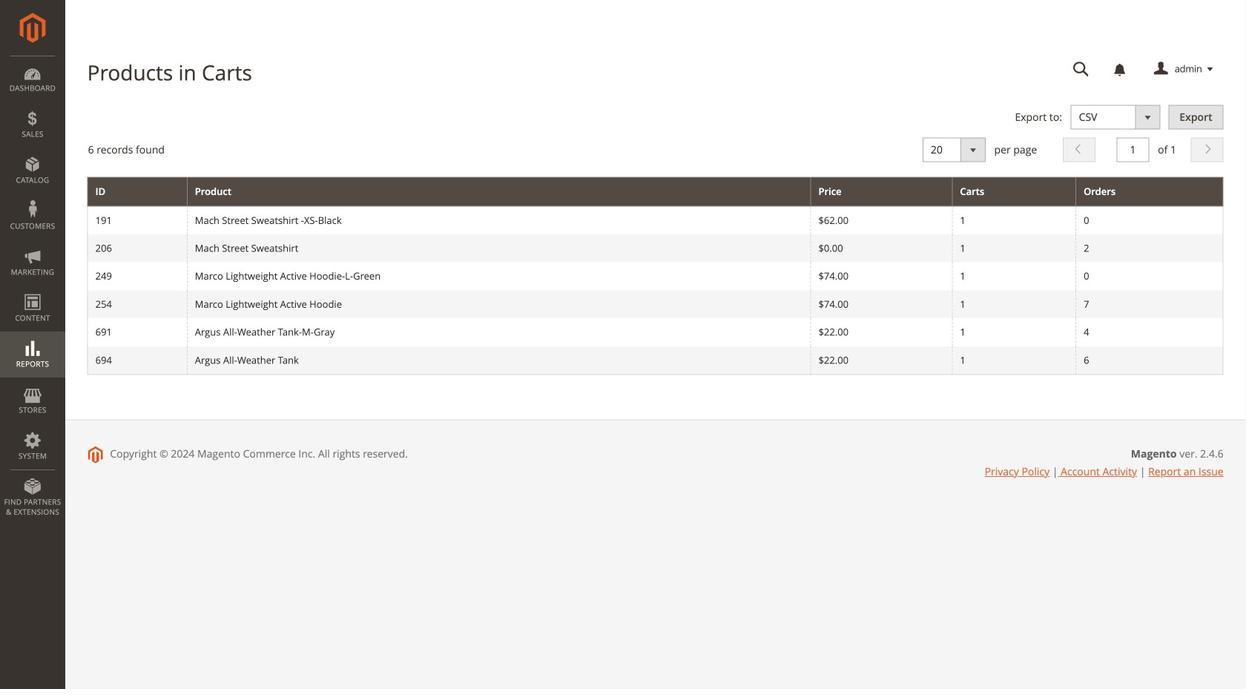 Task type: describe. For each thing, give the bounding box(es) containing it.
magento admin panel image
[[20, 13, 46, 43]]



Task type: locate. For each thing, give the bounding box(es) containing it.
None text field
[[1063, 56, 1100, 82], [1117, 138, 1150, 162], [1063, 56, 1100, 82], [1117, 138, 1150, 162]]

menu bar
[[0, 56, 65, 525]]



